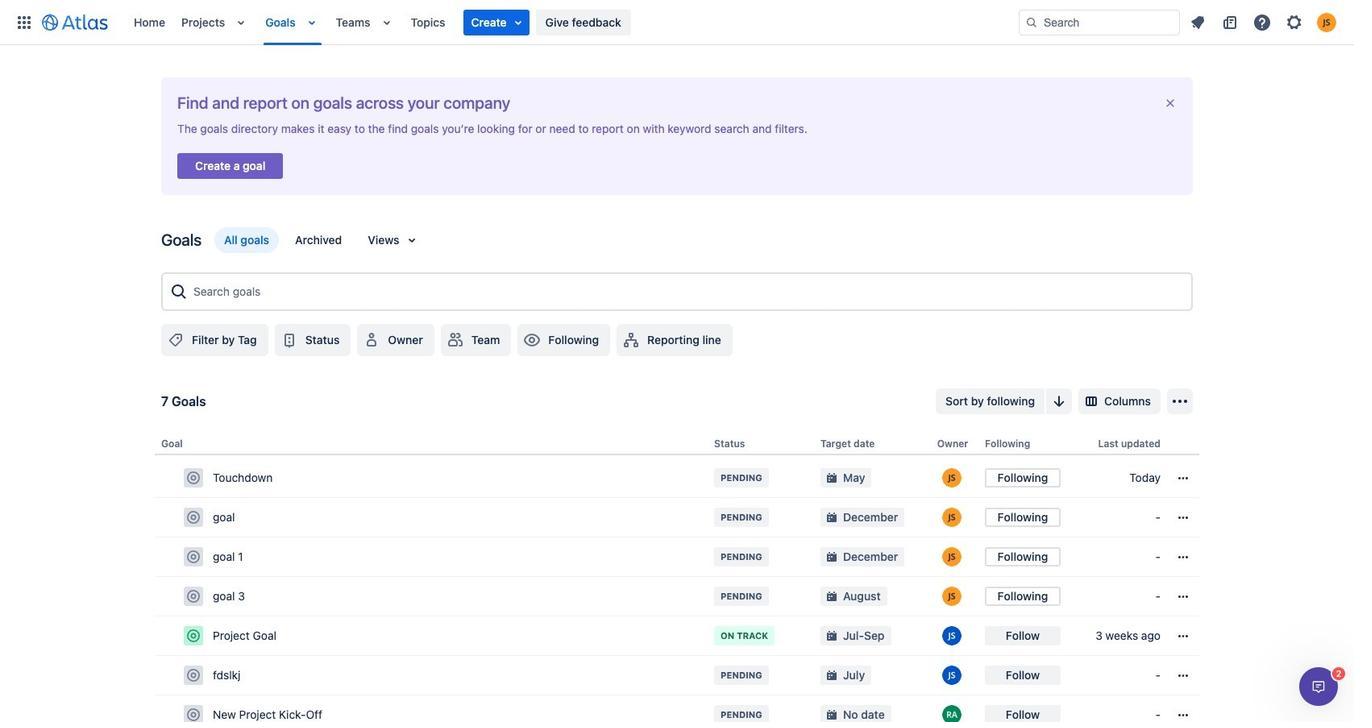 Task type: describe. For each thing, give the bounding box(es) containing it.
close banner image
[[1165, 97, 1177, 110]]

list item inside top element
[[463, 9, 530, 35]]

goal image
[[187, 511, 200, 524]]

Search goals field
[[189, 277, 1185, 306]]

help image
[[1253, 12, 1273, 32]]

project goal image
[[187, 630, 200, 643]]

account image
[[1318, 12, 1337, 32]]

following image
[[523, 331, 542, 350]]

new project kick-off image
[[187, 709, 200, 722]]

0 horizontal spatial list
[[126, 0, 1019, 45]]

status image
[[280, 331, 299, 350]]

search image
[[1026, 16, 1039, 29]]

goal 3 image
[[187, 590, 200, 603]]

touchdown image
[[187, 472, 200, 485]]

goal 1 image
[[187, 551, 200, 564]]



Task type: locate. For each thing, give the bounding box(es) containing it.
settings image
[[1285, 12, 1305, 32]]

None search field
[[1019, 9, 1181, 35]]

label image
[[166, 331, 185, 350]]

fdslkj image
[[187, 669, 200, 682]]

search goals image
[[169, 282, 189, 302]]

switch to... image
[[15, 12, 34, 32]]

reverse sort order image
[[1050, 392, 1069, 411]]

banner
[[0, 0, 1355, 45]]

list
[[126, 0, 1019, 45], [1184, 9, 1345, 35]]

top element
[[10, 0, 1019, 45]]

list item
[[463, 9, 530, 35]]

notifications image
[[1189, 12, 1208, 32]]

1 horizontal spatial list
[[1184, 9, 1345, 35]]

Search field
[[1019, 9, 1181, 35]]

dialog
[[1300, 668, 1339, 706]]



Task type: vqa. For each thing, say whether or not it's contained in the screenshot.
Help Icon
no



